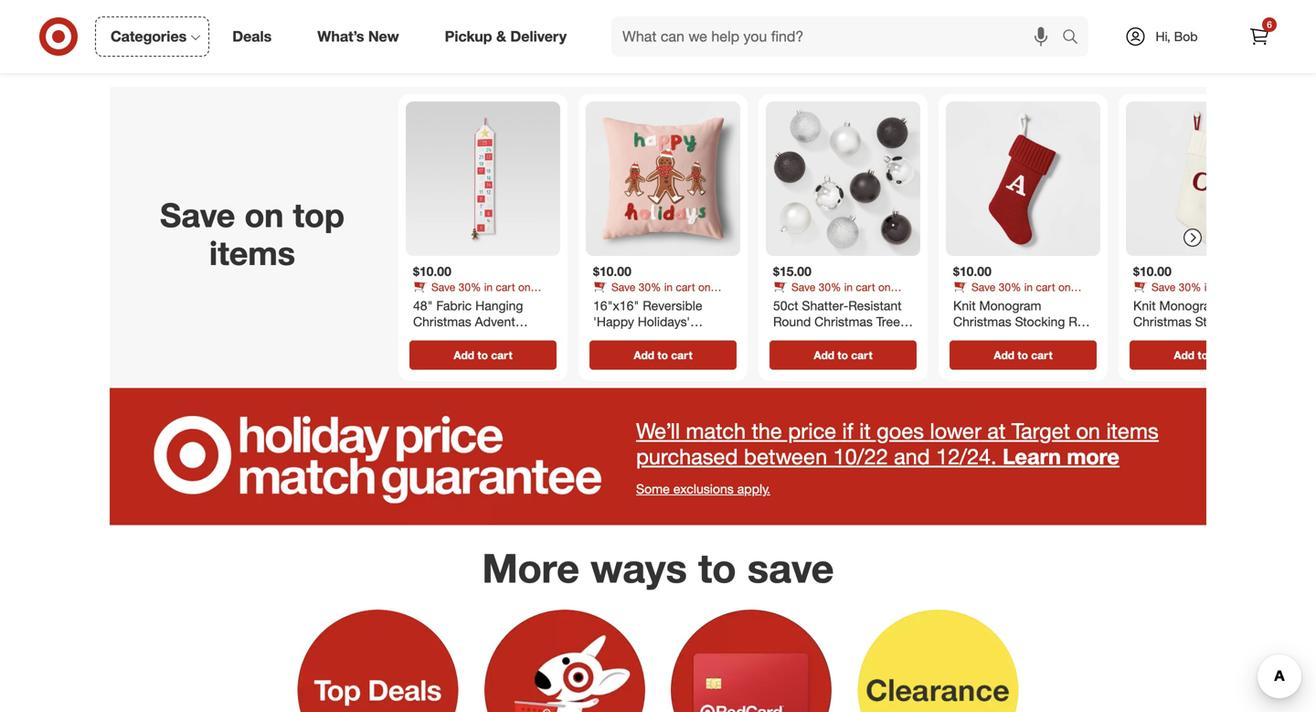 Task type: describe. For each thing, give the bounding box(es) containing it.
$10.00 for knit monogram christmas stocking red - wondershop™ image
[[954, 263, 992, 279]]

select for '16"x16" reversible 'happy holidays' gingerbread men to polka dot square christmas throw pillow pink/red - wondershop™' "image" add to cart button
[[593, 294, 623, 308]]

search
[[1054, 29, 1098, 47]]

6
[[1267, 19, 1273, 30]]

knit for knit monogram christmas stocking red - wondershop™
[[954, 298, 976, 314]]

$10.00 for '16"x16" reversible 'happy holidays' gingerbread men to polka dot square christmas throw pillow pink/red - wondershop™' "image"
[[593, 263, 632, 279]]

pickup & delivery link
[[429, 16, 590, 57]]

to for '16"x16" reversible 'happy holidays' gingerbread men to polka dot square christmas throw pillow pink/red - wondershop™' "image"
[[658, 348, 668, 362]]

more
[[1067, 444, 1120, 470]]

hi, bob
[[1156, 28, 1198, 44]]

decor for knit monogram christmas stocking white - wondershop™ image's add to cart button
[[1204, 294, 1233, 308]]

holiday for 50ct shatter-resistant round christmas tree ornament set - wondershop™ 'image' on the right top of page
[[806, 294, 841, 308]]

on for knit monogram christmas stocking red - wondershop™ image
[[1059, 280, 1071, 294]]

and
[[894, 444, 930, 470]]

add to cart for add to cart button related to 50ct shatter-resistant round christmas tree ornament set - wondershop™ 'image' on the right top of page
[[814, 348, 873, 362]]

christmas for knit monogram christmas stocking white - wondershop™
[[1134, 314, 1192, 330]]

the
[[752, 418, 782, 444]]

holiday for knit monogram christmas stocking white - wondershop™ image
[[1166, 294, 1201, 308]]

add to cart button for '16"x16" reversible 'happy holidays' gingerbread men to polka dot square christmas throw pillow pink/red - wondershop™' "image"
[[590, 341, 737, 370]]

decor for '16"x16" reversible 'happy holidays' gingerbread men to polka dot square christmas throw pillow pink/red - wondershop™' "image" add to cart button
[[664, 294, 692, 308]]

decor for add to cart button associated with knit monogram christmas stocking red - wondershop™ image
[[1024, 294, 1053, 308]]

add for knit monogram christmas stocking white - wondershop™ image
[[1174, 348, 1195, 362]]

pickup & delivery
[[445, 27, 567, 45]]

it
[[860, 418, 871, 444]]

select for knit monogram christmas stocking white - wondershop™ image's add to cart button
[[1134, 294, 1163, 308]]

exclusions
[[674, 481, 734, 497]]

what's
[[318, 27, 364, 45]]

at
[[988, 418, 1006, 444]]

50ct shatter-resistant round christmas tree ornament set - wondershop™ image
[[766, 101, 921, 256]]

30% for knit monogram christmas stocking red - wondershop™ image
[[999, 280, 1022, 294]]

48" fabric hanging christmas advent calendar with gingerbread man counter white - wondershop™ image
[[406, 101, 560, 256]]

if
[[843, 418, 854, 444]]

monogram for white
[[1160, 298, 1222, 314]]

save 30% in cart on select holiday decor for knit monogram christmas stocking white - wondershop™ image
[[1134, 280, 1251, 308]]

what's new link
[[302, 16, 422, 57]]

target
[[1012, 418, 1071, 444]]

save
[[748, 544, 834, 592]]

between
[[744, 444, 828, 470]]

ways
[[591, 544, 687, 592]]

knit for knit monogram christmas stocking white - wondershop™
[[1134, 298, 1156, 314]]

hi,
[[1156, 28, 1171, 44]]

- for knit monogram christmas stocking white - wondershop™
[[1170, 330, 1175, 346]]

delivery
[[511, 27, 567, 45]]

red
[[1069, 314, 1092, 330]]

decor for add to cart button related to 50ct shatter-resistant round christmas tree ornament set - wondershop™ 'image' on the right top of page
[[844, 294, 873, 308]]

we'll
[[636, 418, 680, 444]]

select for add to cart button corresponding to 48" fabric hanging christmas advent calendar with gingerbread man counter white - wondershop™ image
[[413, 294, 443, 308]]

to for knit monogram christmas stocking white - wondershop™ image
[[1198, 348, 1209, 362]]

to for knit monogram christmas stocking red - wondershop™ image
[[1018, 348, 1029, 362]]

purchased
[[636, 444, 738, 470]]

$15.00
[[774, 263, 812, 279]]

lower
[[930, 418, 982, 444]]

on for 50ct shatter-resistant round christmas tree ornament set - wondershop™ 'image' on the right top of page
[[879, 280, 891, 294]]

deals
[[232, 27, 272, 45]]

on for knit monogram christmas stocking white - wondershop™ image
[[1239, 280, 1251, 294]]

save for knit monogram christmas stocking red - wondershop™ image
[[972, 280, 996, 294]]

categories
[[111, 27, 187, 45]]

stocking for red
[[1015, 314, 1066, 330]]

holiday for '16"x16" reversible 'happy holidays' gingerbread men to polka dot square christmas throw pillow pink/red - wondershop™' "image"
[[626, 294, 661, 308]]

6 link
[[1240, 16, 1280, 57]]

on for '16"x16" reversible 'happy holidays' gingerbread men to polka dot square christmas throw pillow pink/red - wondershop™' "image"
[[699, 280, 711, 294]]

add to cart button for knit monogram christmas stocking red - wondershop™ image
[[950, 341, 1097, 370]]

learn
[[1003, 444, 1061, 470]]

in for knit monogram christmas stocking white - wondershop™ image
[[1205, 280, 1213, 294]]

items inside we'll match the price if it goes lower at target on items purchased between 10/22 and 12/24.
[[1107, 418, 1159, 444]]

top
[[293, 195, 345, 235]]

match
[[686, 418, 746, 444]]

learn more
[[1003, 444, 1120, 470]]

add to cart button for knit monogram christmas stocking white - wondershop™ image
[[1130, 341, 1277, 370]]

on inside we'll match the price if it goes lower at target on items purchased between 10/22 and 12/24.
[[1077, 418, 1101, 444]]

What can we help you find? suggestions appear below search field
[[612, 16, 1067, 57]]

16"x16" reversible 'happy holidays' gingerbread men to polka dot square christmas throw pillow pink/red - wondershop™ image
[[586, 101, 741, 256]]

add for '16"x16" reversible 'happy holidays' gingerbread men to polka dot square christmas throw pillow pink/red - wondershop™' "image"
[[634, 348, 655, 362]]

add to cart for add to cart button corresponding to 48" fabric hanging christmas advent calendar with gingerbread man counter white - wondershop™ image
[[454, 348, 513, 362]]

on for 48" fabric hanging christmas advent calendar with gingerbread man counter white - wondershop™ image
[[518, 280, 531, 294]]

more ways to save
[[482, 544, 834, 592]]



Task type: locate. For each thing, give the bounding box(es) containing it.
2 select from the left
[[593, 294, 623, 308]]

add to cart for add to cart button associated with knit monogram christmas stocking red - wondershop™ image
[[994, 348, 1053, 362]]

save for knit monogram christmas stocking white - wondershop™ image
[[1152, 280, 1176, 294]]

save for 48" fabric hanging christmas advent calendar with gingerbread man counter white - wondershop™ image
[[432, 280, 456, 294]]

4 save 30% in cart on select holiday decor from the left
[[954, 280, 1071, 308]]

wondershop™
[[962, 330, 1042, 346], [1179, 330, 1258, 346]]

search button
[[1054, 16, 1098, 60]]

4 $10.00 from the left
[[1134, 263, 1172, 279]]

save 30% in cart on select holiday decor for 50ct shatter-resistant round christmas tree ornament set - wondershop™ 'image' on the right top of page
[[774, 280, 891, 308]]

4 add to cart from the left
[[994, 348, 1053, 362]]

10/22
[[834, 444, 888, 470]]

2 - from the left
[[1170, 330, 1175, 346]]

we'll match the price if it goes lower at target on items purchased between 10/22 and 12/24.
[[636, 418, 1159, 470]]

add to cart button
[[410, 341, 557, 370], [590, 341, 737, 370], [770, 341, 917, 370], [950, 341, 1097, 370], [1130, 341, 1277, 370]]

1 horizontal spatial christmas
[[1134, 314, 1192, 330]]

- inside the knit monogram christmas stocking white - wondershop™
[[1170, 330, 1175, 346]]

target holiday price match guarantee image
[[110, 388, 1207, 525]]

1 save 30% in cart on select holiday decor from the left
[[413, 280, 531, 308]]

wondershop™ left red
[[962, 330, 1042, 346]]

knit monogram christmas stocking white - wondershop™ image
[[1126, 101, 1281, 256]]

$10.00
[[413, 263, 452, 279], [593, 263, 632, 279], [954, 263, 992, 279], [1134, 263, 1172, 279]]

3 select from the left
[[774, 294, 803, 308]]

0 horizontal spatial christmas
[[954, 314, 1012, 330]]

5 add to cart button from the left
[[1130, 341, 1277, 370]]

some exclusions apply.
[[636, 481, 771, 497]]

4 select from the left
[[954, 294, 983, 308]]

save for '16"x16" reversible 'happy holidays' gingerbread men to polka dot square christmas throw pillow pink/red - wondershop™' "image"
[[612, 280, 636, 294]]

1 wondershop™ from the left
[[962, 330, 1042, 346]]

holiday
[[446, 294, 481, 308], [626, 294, 661, 308], [806, 294, 841, 308], [986, 294, 1021, 308], [1166, 294, 1201, 308]]

deals link
[[217, 16, 295, 57]]

5 holiday from the left
[[1166, 294, 1201, 308]]

save 30% in cart on select holiday decor for '16"x16" reversible 'happy holidays' gingerbread men to polka dot square christmas throw pillow pink/red - wondershop™' "image"
[[593, 280, 711, 308]]

3 30% from the left
[[819, 280, 842, 294]]

stocking for white
[[1196, 314, 1246, 330]]

add for 48" fabric hanging christmas advent calendar with gingerbread man counter white - wondershop™ image
[[454, 348, 475, 362]]

stocking
[[1015, 314, 1066, 330], [1196, 314, 1246, 330]]

christmas inside knit monogram christmas stocking red - wondershop™
[[954, 314, 1012, 330]]

add to cart button for 48" fabric hanging christmas advent calendar with gingerbread man counter white - wondershop™ image
[[410, 341, 557, 370]]

4 add from the left
[[994, 348, 1015, 362]]

3 save 30% in cart on select holiday decor from the left
[[774, 280, 891, 308]]

knit inside knit monogram christmas stocking red - wondershop™
[[954, 298, 976, 314]]

1 horizontal spatial monogram
[[1160, 298, 1222, 314]]

1 select from the left
[[413, 294, 443, 308]]

-
[[954, 330, 959, 346], [1170, 330, 1175, 346]]

christmas for knit monogram christmas stocking red - wondershop™
[[954, 314, 1012, 330]]

knit monogram christmas stocking red - wondershop™
[[954, 298, 1092, 346]]

1 holiday from the left
[[446, 294, 481, 308]]

3 holiday from the left
[[806, 294, 841, 308]]

in for 50ct shatter-resistant round christmas tree ornament set - wondershop™ 'image' on the right top of page
[[845, 280, 853, 294]]

add to cart for knit monogram christmas stocking white - wondershop™ image's add to cart button
[[1174, 348, 1233, 362]]

stocking right white
[[1196, 314, 1246, 330]]

1 horizontal spatial stocking
[[1196, 314, 1246, 330]]

5 in from the left
[[1205, 280, 1213, 294]]

add
[[454, 348, 475, 362], [634, 348, 655, 362], [814, 348, 835, 362], [994, 348, 1015, 362], [1174, 348, 1195, 362]]

1 horizontal spatial -
[[1170, 330, 1175, 346]]

items
[[209, 232, 295, 273], [1107, 418, 1159, 444]]

1 add to cart from the left
[[454, 348, 513, 362]]

stocking left red
[[1015, 314, 1066, 330]]

monogram left red
[[980, 298, 1042, 314]]

knit
[[954, 298, 976, 314], [1134, 298, 1156, 314]]

add for knit monogram christmas stocking red - wondershop™ image
[[994, 348, 1015, 362]]

add to cart for '16"x16" reversible 'happy holidays' gingerbread men to polka dot square christmas throw pillow pink/red - wondershop™' "image" add to cart button
[[634, 348, 693, 362]]

0 horizontal spatial wondershop™
[[962, 330, 1042, 346]]

1 christmas from the left
[[954, 314, 1012, 330]]

save 30% in cart on select holiday decor for 48" fabric hanging christmas advent calendar with gingerbread man counter white - wondershop™ image
[[413, 280, 531, 308]]

wondershop™ inside knit monogram christmas stocking red - wondershop™
[[962, 330, 1042, 346]]

on inside save on top items
[[245, 195, 284, 235]]

4 decor from the left
[[1024, 294, 1053, 308]]

new
[[368, 27, 399, 45]]

3 in from the left
[[845, 280, 853, 294]]

3 add to cart from the left
[[814, 348, 873, 362]]

2 holiday from the left
[[626, 294, 661, 308]]

2 add to cart from the left
[[634, 348, 693, 362]]

0 horizontal spatial stocking
[[1015, 314, 1066, 330]]

holiday for 48" fabric hanging christmas advent calendar with gingerbread man counter white - wondershop™ image
[[446, 294, 481, 308]]

save inside save on top items
[[160, 195, 235, 235]]

knit monogram christmas stocking red - wondershop™ image
[[946, 101, 1101, 256]]

monogram up white
[[1160, 298, 1222, 314]]

2 stocking from the left
[[1196, 314, 1246, 330]]

some
[[636, 481, 670, 497]]

white
[[1134, 330, 1167, 346]]

1 horizontal spatial items
[[1107, 418, 1159, 444]]

select
[[413, 294, 443, 308], [593, 294, 623, 308], [774, 294, 803, 308], [954, 294, 983, 308], [1134, 294, 1163, 308]]

in
[[484, 280, 493, 294], [664, 280, 673, 294], [845, 280, 853, 294], [1025, 280, 1033, 294], [1205, 280, 1213, 294]]

3 add from the left
[[814, 348, 835, 362]]

goes
[[877, 418, 924, 444]]

5 select from the left
[[1134, 294, 1163, 308]]

2 $10.00 from the left
[[593, 263, 632, 279]]

0 horizontal spatial items
[[209, 232, 295, 273]]

1 $10.00 from the left
[[413, 263, 452, 279]]

&
[[496, 27, 507, 45]]

monogram inside the knit monogram christmas stocking white - wondershop™
[[1160, 298, 1222, 314]]

5 save 30% in cart on select holiday decor from the left
[[1134, 280, 1251, 308]]

save
[[160, 195, 235, 235], [432, 280, 456, 294], [612, 280, 636, 294], [792, 280, 816, 294], [972, 280, 996, 294], [1152, 280, 1176, 294]]

0 vertical spatial items
[[209, 232, 295, 273]]

30% for '16"x16" reversible 'happy holidays' gingerbread men to polka dot square christmas throw pillow pink/red - wondershop™' "image"
[[639, 280, 661, 294]]

save for 50ct shatter-resistant round christmas tree ornament set - wondershop™ 'image' on the right top of page
[[792, 280, 816, 294]]

on
[[245, 195, 284, 235], [518, 280, 531, 294], [699, 280, 711, 294], [879, 280, 891, 294], [1059, 280, 1071, 294], [1239, 280, 1251, 294], [1077, 418, 1101, 444]]

wondershop™ for knit monogram christmas stocking white - wondershop™
[[1179, 330, 1258, 346]]

pickup
[[445, 27, 492, 45]]

wondershop™ inside the knit monogram christmas stocking white - wondershop™
[[1179, 330, 1258, 346]]

3 add to cart button from the left
[[770, 341, 917, 370]]

5 add to cart from the left
[[1174, 348, 1233, 362]]

1 stocking from the left
[[1015, 314, 1066, 330]]

1 in from the left
[[484, 280, 493, 294]]

5 decor from the left
[[1204, 294, 1233, 308]]

wondershop™ for knit monogram christmas stocking red - wondershop™
[[962, 330, 1042, 346]]

add to cart button for 50ct shatter-resistant round christmas tree ornament set - wondershop™ 'image' on the right top of page
[[770, 341, 917, 370]]

5 add from the left
[[1174, 348, 1195, 362]]

christmas inside the knit monogram christmas stocking white - wondershop™
[[1134, 314, 1192, 330]]

2 monogram from the left
[[1160, 298, 1222, 314]]

knit inside the knit monogram christmas stocking white - wondershop™
[[1134, 298, 1156, 314]]

- inside knit monogram christmas stocking red - wondershop™
[[954, 330, 959, 346]]

2 add to cart button from the left
[[590, 341, 737, 370]]

knit monogram christmas stocking white - wondershop™
[[1134, 298, 1258, 346]]

2 30% from the left
[[639, 280, 661, 294]]

in for 48" fabric hanging christmas advent calendar with gingerbread man counter white - wondershop™ image
[[484, 280, 493, 294]]

select for add to cart button related to 50ct shatter-resistant round christmas tree ornament set - wondershop™ 'image' on the right top of page
[[774, 294, 803, 308]]

holiday for knit monogram christmas stocking red - wondershop™ image
[[986, 294, 1021, 308]]

2 in from the left
[[664, 280, 673, 294]]

save on top items
[[160, 195, 345, 273]]

0 horizontal spatial -
[[954, 330, 959, 346]]

apply.
[[738, 481, 771, 497]]

0 horizontal spatial monogram
[[980, 298, 1042, 314]]

to for 48" fabric hanging christmas advent calendar with gingerbread man counter white - wondershop™ image
[[478, 348, 488, 362]]

to for 50ct shatter-resistant round christmas tree ornament set - wondershop™ 'image' on the right top of page
[[838, 348, 848, 362]]

cart
[[496, 280, 515, 294], [676, 280, 695, 294], [856, 280, 876, 294], [1036, 280, 1056, 294], [1216, 280, 1236, 294], [491, 348, 513, 362], [671, 348, 693, 362], [851, 348, 873, 362], [1032, 348, 1053, 362], [1212, 348, 1233, 362]]

5 30% from the left
[[1179, 280, 1202, 294]]

price
[[788, 418, 837, 444]]

monogram
[[980, 298, 1042, 314], [1160, 298, 1222, 314]]

4 add to cart button from the left
[[950, 341, 1097, 370]]

1 knit from the left
[[954, 298, 976, 314]]

2 save 30% in cart on select holiday decor from the left
[[593, 280, 711, 308]]

2 christmas from the left
[[1134, 314, 1192, 330]]

save 30% in cart on select holiday decor for knit monogram christmas stocking red - wondershop™ image
[[954, 280, 1071, 308]]

1 vertical spatial items
[[1107, 418, 1159, 444]]

4 30% from the left
[[999, 280, 1022, 294]]

what's new
[[318, 27, 399, 45]]

3 $10.00 from the left
[[954, 263, 992, 279]]

add to cart
[[454, 348, 513, 362], [634, 348, 693, 362], [814, 348, 873, 362], [994, 348, 1053, 362], [1174, 348, 1233, 362]]

christmas
[[954, 314, 1012, 330], [1134, 314, 1192, 330]]

3 decor from the left
[[844, 294, 873, 308]]

to
[[478, 348, 488, 362], [658, 348, 668, 362], [838, 348, 848, 362], [1018, 348, 1029, 362], [1198, 348, 1209, 362], [699, 544, 737, 592]]

1 horizontal spatial wondershop™
[[1179, 330, 1258, 346]]

in for knit monogram christmas stocking red - wondershop™ image
[[1025, 280, 1033, 294]]

monogram inside knit monogram christmas stocking red - wondershop™
[[980, 298, 1042, 314]]

monogram for red
[[980, 298, 1042, 314]]

1 monogram from the left
[[980, 298, 1042, 314]]

1 add to cart button from the left
[[410, 341, 557, 370]]

save 30% in cart on select holiday decor
[[413, 280, 531, 308], [593, 280, 711, 308], [774, 280, 891, 308], [954, 280, 1071, 308], [1134, 280, 1251, 308]]

12/24.
[[936, 444, 997, 470]]

decor for add to cart button corresponding to 48" fabric hanging christmas advent calendar with gingerbread man counter white - wondershop™ image
[[484, 294, 512, 308]]

30% for 48" fabric hanging christmas advent calendar with gingerbread man counter white - wondershop™ image
[[459, 280, 481, 294]]

30% for knit monogram christmas stocking white - wondershop™ image
[[1179, 280, 1202, 294]]

0 horizontal spatial knit
[[954, 298, 976, 314]]

in for '16"x16" reversible 'happy holidays' gingerbread men to polka dot square christmas throw pillow pink/red - wondershop™' "image"
[[664, 280, 673, 294]]

2 knit from the left
[[1134, 298, 1156, 314]]

30% for 50ct shatter-resistant round christmas tree ornament set - wondershop™ 'image' on the right top of page
[[819, 280, 842, 294]]

30%
[[459, 280, 481, 294], [639, 280, 661, 294], [819, 280, 842, 294], [999, 280, 1022, 294], [1179, 280, 1202, 294]]

add for 50ct shatter-resistant round christmas tree ornament set - wondershop™ 'image' on the right top of page
[[814, 348, 835, 362]]

4 in from the left
[[1025, 280, 1033, 294]]

2 add from the left
[[634, 348, 655, 362]]

2 decor from the left
[[664, 294, 692, 308]]

select for add to cart button associated with knit monogram christmas stocking red - wondershop™ image
[[954, 294, 983, 308]]

- for knit monogram christmas stocking red - wondershop™
[[954, 330, 959, 346]]

2 wondershop™ from the left
[[1179, 330, 1258, 346]]

1 add from the left
[[454, 348, 475, 362]]

1 horizontal spatial knit
[[1134, 298, 1156, 314]]

bob
[[1175, 28, 1198, 44]]

1 - from the left
[[954, 330, 959, 346]]

4 holiday from the left
[[986, 294, 1021, 308]]

1 decor from the left
[[484, 294, 512, 308]]

carousel region
[[110, 87, 1288, 388]]

categories link
[[95, 16, 210, 57]]

more
[[482, 544, 580, 592]]

decor
[[484, 294, 512, 308], [664, 294, 692, 308], [844, 294, 873, 308], [1024, 294, 1053, 308], [1204, 294, 1233, 308]]

stocking inside the knit monogram christmas stocking white - wondershop™
[[1196, 314, 1246, 330]]

1 30% from the left
[[459, 280, 481, 294]]

items inside save on top items
[[209, 232, 295, 273]]

$10.00 for knit monogram christmas stocking white - wondershop™ image
[[1134, 263, 1172, 279]]

$10.00 for 48" fabric hanging christmas advent calendar with gingerbread man counter white - wondershop™ image
[[413, 263, 452, 279]]

wondershop™ right white
[[1179, 330, 1258, 346]]

stocking inside knit monogram christmas stocking red - wondershop™
[[1015, 314, 1066, 330]]



Task type: vqa. For each thing, say whether or not it's contained in the screenshot.
2nd "$7.49 Buy 3 For $18 With Same-Day Order Services" from right
no



